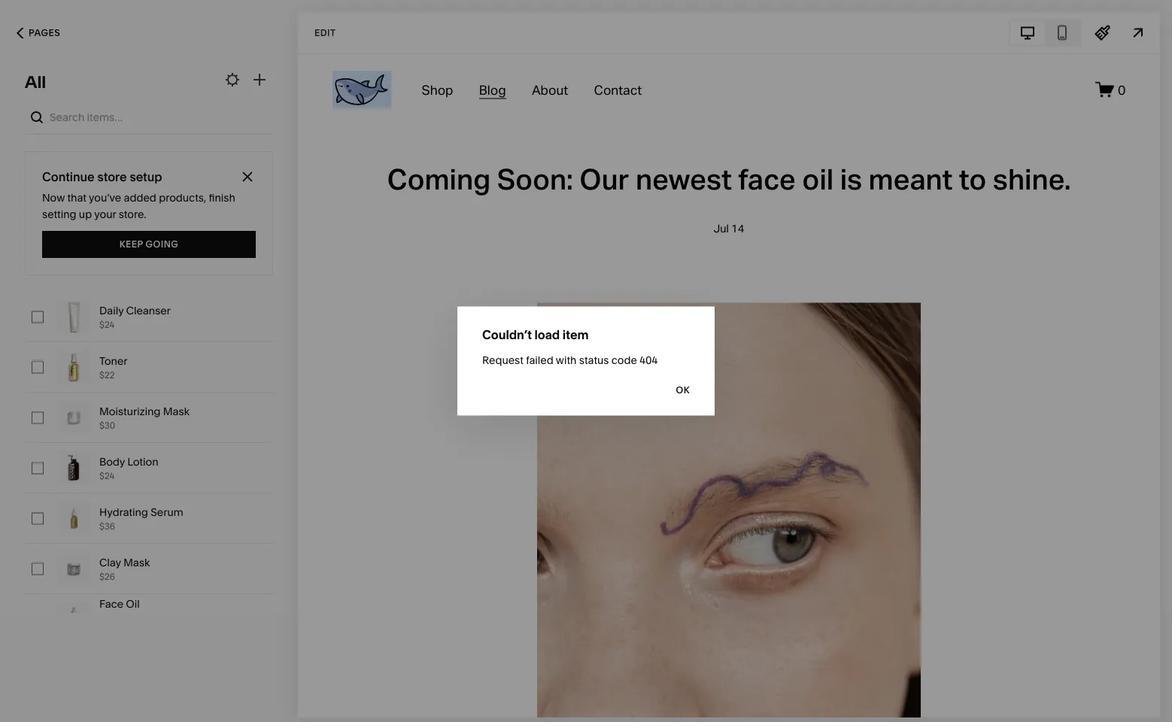 Task type: vqa. For each thing, say whether or not it's contained in the screenshot.
the bottom $24
yes



Task type: describe. For each thing, give the bounding box(es) containing it.
$30
[[99, 420, 115, 431]]

site.
[[704, 696, 724, 708]]

load
[[535, 328, 560, 343]]

14
[[460, 696, 470, 708]]

cleanser
[[126, 305, 171, 317]]

clay
[[99, 557, 121, 570]]

serum
[[151, 506, 183, 519]]

finish
[[209, 192, 235, 204]]

couldn't
[[483, 328, 532, 343]]

couldn't load item
[[483, 328, 589, 343]]

hydrating
[[99, 506, 148, 519]]

your inside now that you've added products, finish setting up your store.
[[94, 208, 116, 221]]

$26
[[99, 572, 115, 583]]

trial
[[400, 696, 418, 708]]

upgrade
[[501, 696, 545, 708]]

store
[[97, 169, 127, 184]]

lotion
[[128, 456, 159, 469]]

moisturizing mask $30
[[99, 405, 190, 431]]

request failed with status code 404
[[483, 354, 658, 367]]

now
[[42, 192, 65, 204]]

Search items… text field
[[50, 101, 270, 134]]

$24 for daily cleanser
[[99, 320, 115, 331]]

to
[[571, 696, 581, 708]]

item
[[563, 328, 589, 343]]

ends
[[421, 696, 446, 708]]

mask for moisturizing mask
[[163, 405, 190, 418]]

now
[[547, 696, 568, 708]]

1 horizontal spatial your
[[679, 696, 701, 708]]

face oil
[[99, 598, 140, 611]]

ok button
[[677, 377, 690, 404]]

mask for clay mask
[[124, 557, 150, 570]]

request
[[483, 354, 524, 367]]

toner
[[99, 355, 128, 368]]

that
[[67, 192, 87, 204]]

with
[[556, 354, 577, 367]]

store.
[[119, 208, 146, 221]]

continue store setup
[[42, 169, 162, 184]]

clay mask $26
[[99, 557, 150, 583]]

out
[[649, 696, 665, 708]]

daily cleanser $24
[[99, 305, 171, 331]]

setup
[[130, 169, 162, 184]]

keep going
[[120, 239, 179, 250]]

your
[[375, 696, 397, 708]]



Task type: locate. For each thing, give the bounding box(es) containing it.
0 vertical spatial your
[[94, 208, 116, 221]]

your right of
[[679, 696, 701, 708]]

body
[[99, 456, 125, 469]]

going
[[146, 239, 179, 250]]

0 vertical spatial mask
[[163, 405, 190, 418]]

mask
[[163, 405, 190, 418], [124, 557, 150, 570]]

1 horizontal spatial mask
[[163, 405, 190, 418]]

404
[[640, 354, 658, 367]]

your trial ends in 14 days. upgrade now to get the most out of your site.
[[375, 696, 724, 708]]

1 $24 from the top
[[99, 320, 115, 331]]

hydrating serum $36
[[99, 506, 183, 532]]

toner $22
[[99, 355, 128, 381]]

body lotion $24
[[99, 456, 159, 482]]

daily
[[99, 305, 124, 317]]

continue
[[42, 169, 95, 184]]

$24 down body
[[99, 471, 115, 482]]

0 horizontal spatial your
[[94, 208, 116, 221]]

1 vertical spatial mask
[[124, 557, 150, 570]]

keep going button
[[42, 231, 256, 258]]

$24 inside body lotion $24
[[99, 471, 115, 482]]

0 vertical spatial $24
[[99, 320, 115, 331]]

your down you've
[[94, 208, 116, 221]]

row group containing daily cleanser
[[0, 292, 298, 723]]

get
[[583, 696, 600, 708]]

$36
[[99, 521, 115, 532]]

added
[[124, 192, 156, 204]]

setting
[[42, 208, 76, 221]]

pages
[[29, 27, 60, 38]]

face
[[99, 598, 124, 611]]

edit
[[315, 27, 336, 38]]

keep
[[120, 239, 143, 250]]

1 vertical spatial your
[[679, 696, 701, 708]]

$24 inside "daily cleanser $24"
[[99, 320, 115, 331]]

of
[[667, 696, 677, 708]]

2 $24 from the top
[[99, 471, 115, 482]]

your
[[94, 208, 116, 221], [679, 696, 701, 708]]

oil
[[126, 598, 140, 611]]

$24 down daily
[[99, 320, 115, 331]]

1 vertical spatial $24
[[99, 471, 115, 482]]

you've
[[89, 192, 121, 204]]

tab list
[[1011, 21, 1080, 45]]

$24
[[99, 320, 115, 331], [99, 471, 115, 482]]

most
[[621, 696, 646, 708]]

products,
[[159, 192, 206, 204]]

pages button
[[0, 17, 77, 50]]

the
[[602, 696, 618, 708]]

mask right moisturizing on the left bottom
[[163, 405, 190, 418]]

now that you've added products, finish setting up your store.
[[42, 192, 235, 221]]

0 horizontal spatial mask
[[124, 557, 150, 570]]

mask inside moisturizing mask $30
[[163, 405, 190, 418]]

failed
[[526, 354, 554, 367]]

mask inside the clay mask $26
[[124, 557, 150, 570]]

up
[[79, 208, 92, 221]]

status
[[580, 354, 609, 367]]

edit button
[[305, 19, 346, 47]]

row group
[[0, 292, 298, 723]]

days.
[[472, 696, 498, 708]]

$24 for body lotion
[[99, 471, 115, 482]]

moisturizing
[[99, 405, 161, 418]]

couldn't load item dialog
[[458, 307, 715, 416]]

in
[[448, 696, 457, 708]]

mask right clay
[[124, 557, 150, 570]]

ok
[[677, 385, 690, 396]]

$22
[[99, 370, 115, 381]]

code
[[612, 354, 638, 367]]

all
[[25, 72, 46, 92]]



